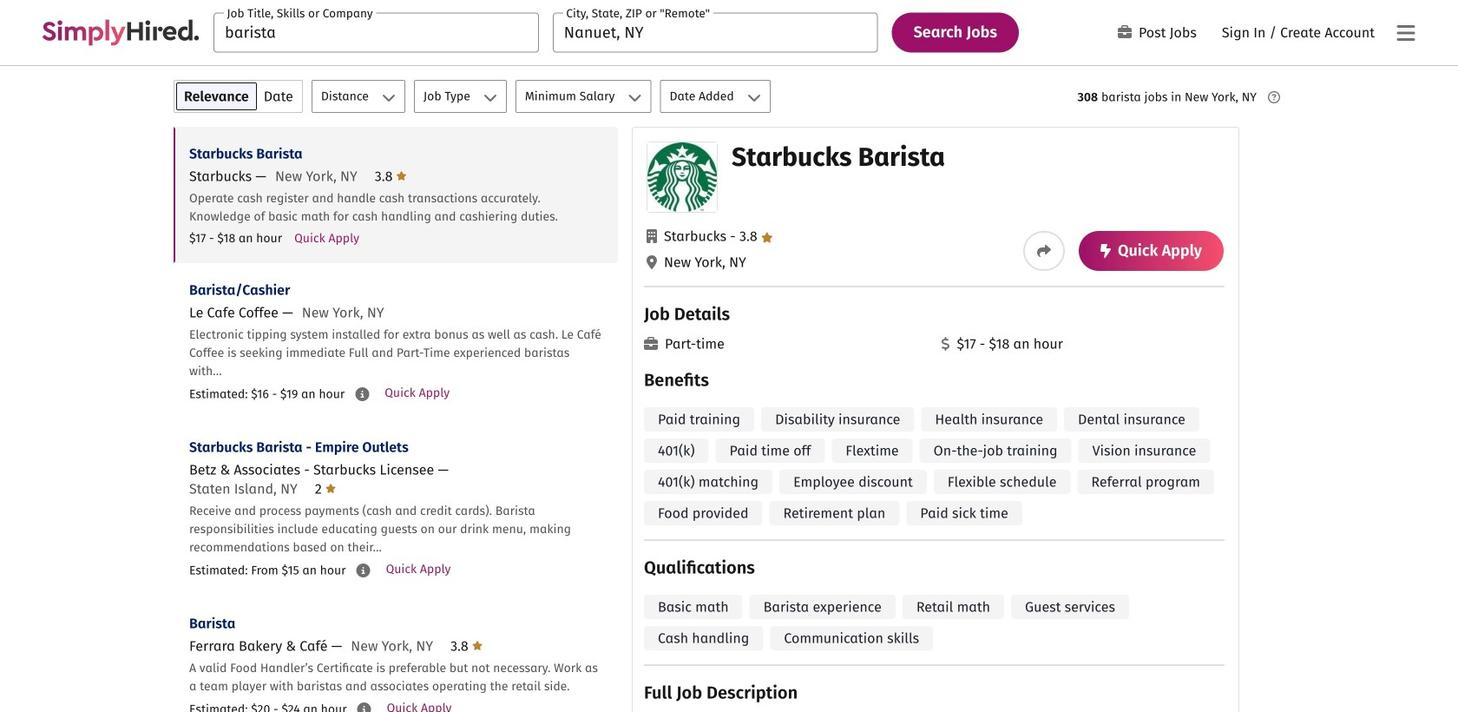 Task type: vqa. For each thing, say whether or not it's contained in the screenshot.
Server/Bartender element
no



Task type: describe. For each thing, give the bounding box(es) containing it.
main menu image
[[1398, 23, 1416, 44]]

star image for 3.8 out of 5 stars element in starbucks barista element
[[762, 232, 773, 243]]

sponsored jobs disclaimer image
[[1269, 91, 1281, 103]]

star image for 2 out of 5 stars element
[[326, 482, 336, 495]]

company logo for starbucks image
[[648, 142, 717, 212]]

0 vertical spatial job salary disclaimer image
[[355, 387, 369, 401]]

bolt lightning image
[[1101, 244, 1112, 258]]

2 out of 5 stars element
[[315, 481, 336, 497]]

share this job image
[[1038, 244, 1052, 258]]

briefcase image
[[644, 337, 658, 351]]

dollar sign image
[[942, 337, 951, 351]]

location dot image
[[647, 255, 657, 269]]

starbucks barista element
[[632, 127, 1240, 712]]



Task type: locate. For each thing, give the bounding box(es) containing it.
0 vertical spatial 3.8 out of 5 stars element
[[375, 168, 407, 185]]

list
[[174, 127, 618, 712]]

1 horizontal spatial star image
[[762, 232, 773, 243]]

None text field
[[214, 13, 539, 53], [553, 13, 879, 53], [214, 13, 539, 53], [553, 13, 879, 53]]

1 vertical spatial star image
[[762, 232, 773, 243]]

1 horizontal spatial star image
[[472, 639, 483, 653]]

3.8 out of 5 stars element inside starbucks barista element
[[727, 228, 773, 244]]

briefcase image
[[1119, 25, 1132, 39]]

star image for the left 3.8 out of 5 stars element
[[397, 169, 407, 183]]

0 horizontal spatial star image
[[397, 169, 407, 183]]

1 horizontal spatial 3.8 out of 5 stars element
[[451, 638, 483, 654]]

job salary disclaimer image for 2 out of 5 stars element
[[357, 564, 370, 578]]

0 horizontal spatial star image
[[326, 482, 336, 495]]

1 vertical spatial star image
[[472, 639, 483, 653]]

star image
[[397, 169, 407, 183], [762, 232, 773, 243]]

0 vertical spatial star image
[[326, 482, 336, 495]]

job salary disclaimer image
[[355, 387, 369, 401], [357, 564, 370, 578], [357, 703, 371, 712]]

star image
[[326, 482, 336, 495], [472, 639, 483, 653]]

1 vertical spatial job salary disclaimer image
[[357, 564, 370, 578]]

2 horizontal spatial 3.8 out of 5 stars element
[[727, 228, 773, 244]]

1 vertical spatial 3.8 out of 5 stars element
[[727, 228, 773, 244]]

0 vertical spatial star image
[[397, 169, 407, 183]]

None field
[[214, 13, 539, 53], [553, 13, 879, 53], [214, 13, 539, 53], [553, 13, 879, 53]]

job salary disclaimer image for middle 3.8 out of 5 stars element
[[357, 703, 371, 712]]

star image for middle 3.8 out of 5 stars element
[[472, 639, 483, 653]]

simplyhired logo image
[[42, 20, 200, 46]]

2 vertical spatial job salary disclaimer image
[[357, 703, 371, 712]]

building image
[[647, 229, 657, 243]]

3.8 out of 5 stars element
[[375, 168, 407, 185], [727, 228, 773, 244], [451, 638, 483, 654]]

2 vertical spatial 3.8 out of 5 stars element
[[451, 638, 483, 654]]

0 horizontal spatial 3.8 out of 5 stars element
[[375, 168, 407, 185]]



